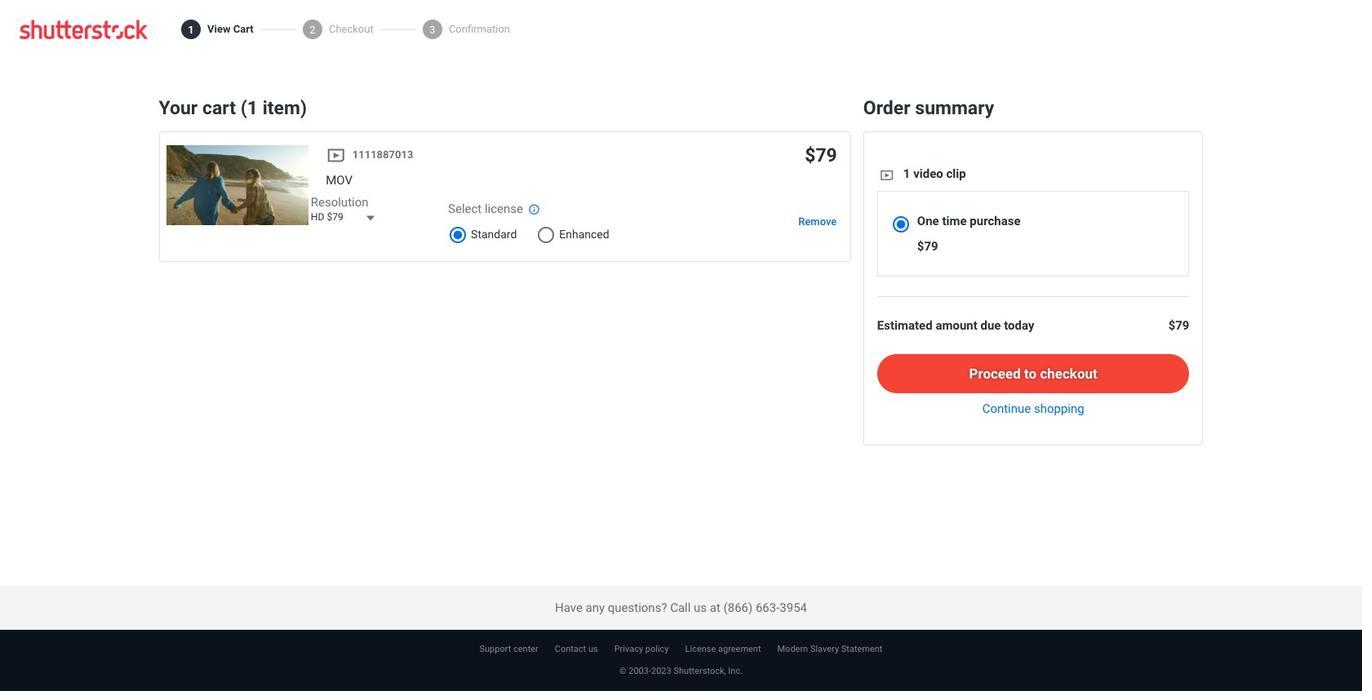 Task type: locate. For each thing, give the bounding box(es) containing it.
©
[[619, 666, 626, 676]]

enhanced
[[559, 228, 609, 241]]

3
[[430, 23, 435, 36]]

inc.
[[728, 666, 743, 676]]

have
[[555, 600, 583, 615]]

us right contact
[[588, 644, 598, 655]]

modern slavery statement
[[777, 644, 883, 655]]

video icon image
[[877, 165, 897, 185]]

today
[[1004, 318, 1035, 333]]

privacy policy link
[[606, 643, 677, 657]]

1 horizontal spatial 1
[[903, 167, 910, 181]]

1 left view
[[188, 23, 194, 36]]

call
[[670, 600, 691, 615]]

support center
[[480, 644, 539, 655]]

to
[[1024, 366, 1037, 382]]

0 horizontal spatial us
[[588, 644, 598, 655]]

order summary
[[863, 97, 994, 119]]

amount
[[936, 318, 978, 333]]

view
[[207, 23, 231, 35]]

hd $79 button
[[311, 205, 387, 227]]

your
[[159, 97, 198, 119]]

1
[[188, 23, 194, 36], [903, 167, 910, 181]]

us left at
[[694, 600, 707, 615]]

modern slavery statement link
[[769, 643, 891, 657]]

your cart (1 item)
[[159, 97, 307, 119]]

1 for 1
[[188, 23, 194, 36]]

0 vertical spatial 1
[[188, 23, 194, 36]]

clip
[[946, 167, 966, 181]]

select
[[448, 201, 482, 216]]

modern
[[777, 644, 808, 655]]

caret down image
[[354, 210, 387, 226]]

policy
[[645, 644, 669, 655]]

(866)
[[724, 600, 753, 615]]

us inside the contact us link
[[588, 644, 598, 655]]

at
[[710, 600, 721, 615]]

two friends run on empty cinematic beach, look back at camera. two young women laugh and smile, happy free youth. authentic and real friendship concept image
[[167, 146, 309, 226]]

info image
[[525, 200, 554, 219]]

remove
[[798, 215, 837, 227]]

1 right the "video icon"
[[903, 167, 910, 181]]

© 2003-2023 shutterstock, inc.
[[619, 666, 743, 676]]

support center link
[[471, 643, 547, 657]]

questions?
[[608, 600, 667, 615]]

1 for 1 video clip
[[903, 167, 910, 181]]

resolution
[[311, 195, 369, 210]]

license agreement
[[685, 644, 761, 655]]

$79
[[805, 145, 837, 167], [327, 212, 344, 223], [917, 239, 938, 254], [1169, 318, 1190, 333]]

3954
[[780, 600, 807, 615]]

cart
[[202, 97, 236, 119]]

(1
[[241, 97, 258, 119]]

any
[[586, 600, 605, 615]]

contact
[[555, 644, 586, 655]]

license
[[685, 644, 716, 655]]

hd
[[311, 212, 324, 223]]

1 vertical spatial us
[[588, 644, 598, 655]]

due
[[981, 318, 1001, 333]]

us
[[694, 600, 707, 615], [588, 644, 598, 655]]

agreement
[[718, 644, 761, 655]]

1 horizontal spatial us
[[694, 600, 707, 615]]

1 vertical spatial 1
[[903, 167, 910, 181]]

0 horizontal spatial 1
[[188, 23, 194, 36]]



Task type: vqa. For each thing, say whether or not it's contained in the screenshot.
highlights,
no



Task type: describe. For each thing, give the bounding box(es) containing it.
1111887013
[[352, 148, 413, 161]]

standard
[[471, 228, 517, 241]]

video image
[[326, 146, 346, 165]]

contact us link
[[547, 643, 606, 657]]

select license
[[448, 201, 523, 216]]

$79 inside popup button
[[327, 212, 344, 223]]

2003-
[[629, 666, 651, 676]]

proceed
[[969, 366, 1021, 382]]

hd $79
[[311, 212, 344, 223]]

privacy
[[614, 644, 643, 655]]

proceed to checkout button
[[877, 354, 1190, 394]]

summary
[[915, 97, 994, 119]]

license agreement link
[[677, 643, 769, 657]]

2023
[[651, 666, 671, 676]]

one time purchase
[[917, 214, 1021, 229]]

slavery
[[810, 644, 839, 655]]

continue shopping
[[982, 402, 1084, 417]]

center
[[513, 644, 539, 655]]

privacy policy
[[614, 644, 669, 655]]

purchase
[[970, 214, 1021, 229]]

time
[[942, 214, 967, 229]]

continue
[[982, 402, 1031, 417]]

1 video clip
[[903, 167, 966, 181]]

estimated amount due today
[[877, 318, 1035, 333]]

checkout
[[1040, 366, 1098, 382]]

order
[[863, 97, 911, 119]]

confirmation
[[449, 23, 510, 35]]

shutterstock,
[[674, 666, 726, 676]]

item)
[[263, 97, 307, 119]]

cart
[[233, 23, 254, 35]]

view cart
[[207, 23, 254, 35]]

663-
[[756, 600, 780, 615]]

video
[[913, 167, 943, 181]]

1111887013 link
[[352, 148, 413, 161]]

estimated
[[877, 318, 933, 333]]

continue shopping link
[[982, 400, 1084, 419]]

support
[[480, 644, 511, 655]]

remove button
[[798, 205, 837, 238]]

contact us
[[555, 644, 598, 655]]

one
[[917, 214, 939, 229]]

0 vertical spatial us
[[694, 600, 707, 615]]

checkout
[[329, 23, 374, 35]]

shutterstock logo image
[[20, 20, 151, 39]]

have any questions? call us at (866) 663-3954
[[555, 600, 807, 615]]

mov
[[326, 173, 353, 188]]

proceed to checkout
[[969, 366, 1098, 382]]

license
[[485, 201, 523, 216]]

shopping
[[1034, 402, 1084, 417]]

2
[[310, 23, 316, 36]]

statement
[[841, 644, 883, 655]]



